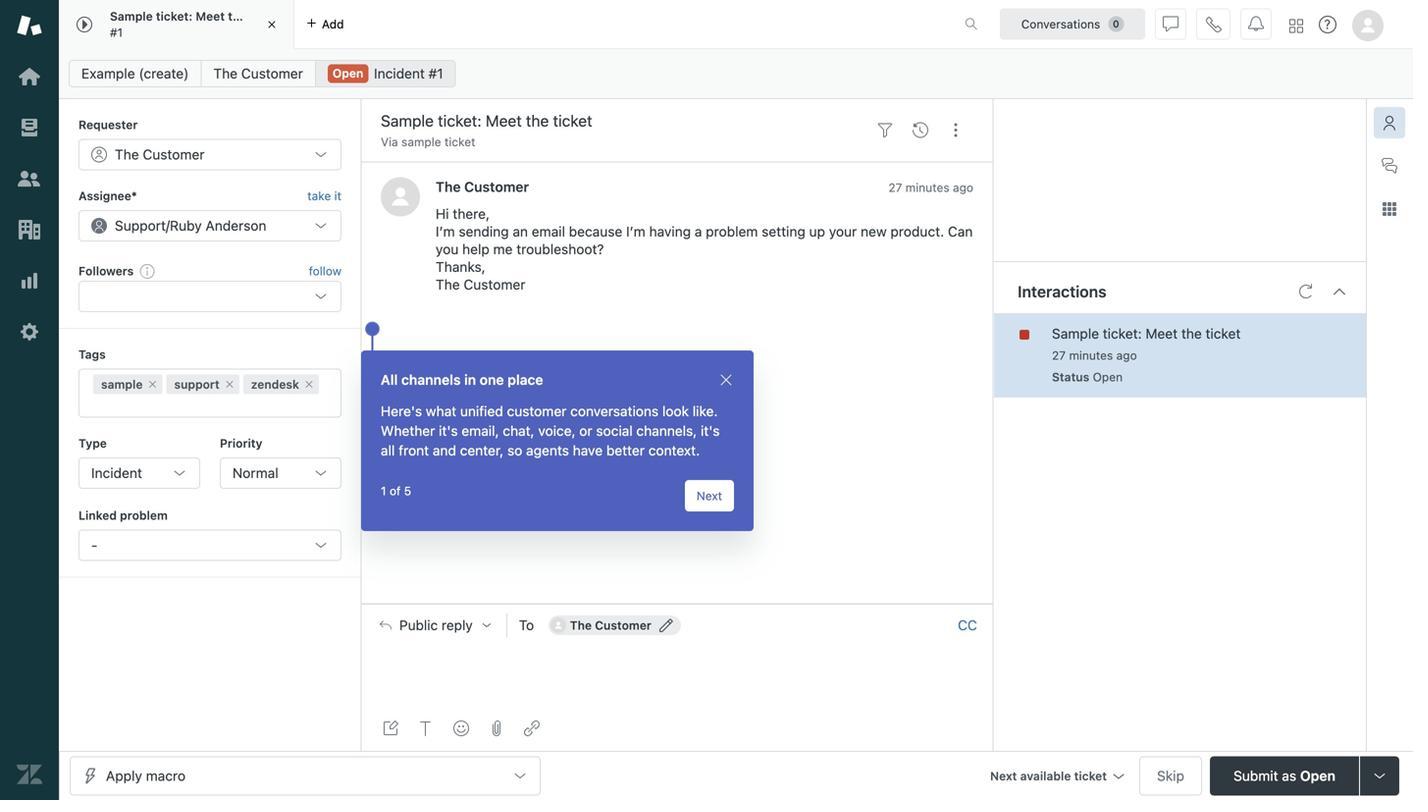 Task type: describe. For each thing, give the bounding box(es) containing it.
and
[[433, 441, 456, 457]]

chat,
[[503, 422, 535, 438]]

ago inside sample ticket: meet the ticket 27 minutes ago status open
[[1117, 348, 1137, 362]]

the customer link inside secondary element
[[201, 60, 316, 87]]

can
[[948, 223, 973, 239]]

all
[[381, 371, 398, 387]]

reporting image
[[17, 268, 42, 294]]

cc
[[958, 617, 978, 633]]

1 horizontal spatial ticket
[[445, 135, 476, 149]]

main element
[[0, 0, 59, 800]]

customer
[[507, 402, 567, 418]]

27 minutes ago text field
[[1052, 348, 1137, 362]]

add attachment image
[[489, 721, 505, 736]]

like.
[[693, 402, 718, 418]]

via
[[381, 135, 398, 149]]

setting
[[762, 223, 806, 239]]

views image
[[17, 115, 42, 140]]

submit as open
[[1234, 768, 1336, 784]]

channels
[[401, 371, 461, 387]]

context.
[[649, 441, 700, 457]]

customer up there,
[[464, 179, 529, 195]]

an
[[513, 223, 528, 239]]

secondary element
[[59, 54, 1414, 93]]

27 minutes ago text field
[[889, 181, 974, 194]]

example
[[81, 65, 135, 81]]

customer context image
[[1382, 115, 1398, 131]]

ticket: for sample ticket: meet the ticket #1
[[156, 9, 193, 23]]

skip
[[1157, 768, 1185, 784]]

example (create) button
[[69, 60, 202, 87]]

it
[[334, 189, 342, 203]]

27 inside sample ticket: meet the ticket 27 minutes ago status open
[[1052, 348, 1066, 362]]

conversations
[[1022, 17, 1101, 31]]

open link
[[315, 60, 456, 87]]

#1
[[110, 26, 123, 39]]

up
[[809, 223, 826, 239]]

a
[[695, 223, 702, 239]]

customer left "edit user" icon
[[595, 618, 652, 632]]

place
[[508, 371, 543, 387]]

tab containing sample ticket: meet the ticket
[[59, 0, 294, 49]]

ticket: for sample ticket: meet the ticket 27 minutes ago status open
[[1103, 325, 1142, 342]]

1
[[381, 483, 386, 497]]

voice,
[[538, 422, 576, 438]]

because
[[569, 223, 623, 239]]

the up 'hi'
[[436, 179, 461, 195]]

one
[[480, 371, 504, 387]]

sample ticket: meet the ticket #1
[[110, 9, 283, 39]]

1 horizontal spatial the customer link
[[436, 179, 529, 195]]

ticket for sample ticket: meet the ticket 27 minutes ago status open
[[1206, 325, 1241, 342]]

interactions
[[1018, 282, 1107, 301]]

follow
[[309, 264, 342, 278]]

hi there, i'm sending an email because i'm having a problem setting up your new product. can you help me troubleshoot? thanks, the customer
[[436, 206, 973, 292]]

events image
[[913, 122, 929, 138]]

me
[[493, 241, 513, 257]]

customer inside the customer link
[[241, 65, 303, 81]]

your
[[829, 223, 857, 239]]

center,
[[460, 441, 504, 457]]

normal button
[[220, 457, 342, 489]]

you
[[436, 241, 459, 257]]

have
[[573, 441, 603, 457]]

thanks,
[[436, 259, 486, 275]]

hi
[[436, 206, 449, 222]]

customer@example.com image
[[550, 617, 566, 633]]

zendesk image
[[17, 762, 42, 787]]

(create)
[[139, 65, 189, 81]]

next button
[[685, 479, 734, 510]]

normal
[[233, 465, 278, 481]]

customers image
[[17, 166, 42, 191]]

having
[[649, 223, 691, 239]]

apps image
[[1382, 201, 1398, 217]]

zendesk support image
[[17, 13, 42, 38]]

5
[[404, 483, 411, 497]]

0 vertical spatial minutes
[[906, 181, 950, 194]]

email
[[532, 223, 565, 239]]

1 of 5 next
[[381, 483, 722, 502]]

channels,
[[637, 422, 697, 438]]

so
[[508, 441, 523, 457]]

meet for sample ticket: meet the ticket 27 minutes ago status open
[[1146, 325, 1178, 342]]

all channels in one place
[[381, 371, 543, 387]]

better
[[607, 441, 645, 457]]

agents
[[526, 441, 569, 457]]

27 minutes ago
[[889, 181, 974, 194]]

sample for sample ticket: meet the ticket #1
[[110, 9, 153, 23]]

add link (cmd k) image
[[524, 721, 540, 736]]

what
[[426, 402, 457, 418]]

open inside sample ticket: meet the ticket 27 minutes ago status open
[[1093, 370, 1123, 384]]

follow button
[[309, 262, 342, 280]]

status
[[1052, 370, 1090, 384]]

zendesk products image
[[1290, 19, 1304, 33]]

to
[[519, 617, 534, 633]]



Task type: locate. For each thing, give the bounding box(es) containing it.
linked
[[79, 508, 117, 522]]

0 vertical spatial the
[[228, 9, 247, 23]]

0 horizontal spatial ticket
[[250, 9, 283, 23]]

example (create)
[[81, 65, 189, 81]]

there,
[[453, 206, 490, 222]]

2 vertical spatial ticket
[[1206, 325, 1241, 342]]

close image
[[262, 15, 282, 34], [719, 371, 734, 387]]

ago
[[953, 181, 974, 194], [1117, 348, 1137, 362]]

cc button
[[958, 616, 978, 634]]

0 vertical spatial open
[[333, 66, 363, 80]]

0 horizontal spatial open
[[333, 66, 363, 80]]

2 it's from the left
[[701, 422, 720, 438]]

sample
[[402, 135, 441, 149]]

0 vertical spatial 27
[[889, 181, 902, 194]]

the customer up there,
[[436, 179, 529, 195]]

the inside sample ticket: meet the ticket #1
[[228, 9, 247, 23]]

1 vertical spatial the customer
[[436, 179, 529, 195]]

1 vertical spatial meet
[[1146, 325, 1178, 342]]

customer down sample ticket: meet the ticket #1
[[241, 65, 303, 81]]

0 horizontal spatial minutes
[[906, 181, 950, 194]]

2 horizontal spatial open
[[1301, 768, 1336, 784]]

priority
[[220, 436, 262, 450]]

look
[[663, 402, 689, 418]]

get help image
[[1319, 16, 1337, 33]]

edit user image
[[660, 618, 673, 632]]

linked problem
[[79, 508, 168, 522]]

customer
[[241, 65, 303, 81], [464, 179, 529, 195], [464, 276, 526, 292], [595, 618, 652, 632]]

social
[[596, 422, 633, 438]]

all
[[381, 441, 395, 457]]

open inside 'link'
[[333, 66, 363, 80]]

27 up product.
[[889, 181, 902, 194]]

the right customer@example.com image
[[570, 618, 592, 632]]

1 horizontal spatial the
[[1182, 325, 1202, 342]]

it's up and
[[439, 422, 458, 438]]

the customer link up there,
[[436, 179, 529, 195]]

sample for sample ticket: meet the ticket 27 minutes ago status open
[[1052, 325, 1099, 342]]

ticket:
[[156, 9, 193, 23], [1103, 325, 1142, 342]]

1 vertical spatial the
[[1182, 325, 1202, 342]]

1 horizontal spatial it's
[[701, 422, 720, 438]]

1 horizontal spatial close image
[[719, 371, 734, 387]]

avatar image
[[381, 177, 420, 216]]

the inside secondary element
[[213, 65, 238, 81]]

minutes inside sample ticket: meet the ticket 27 minutes ago status open
[[1069, 348, 1113, 362]]

ticket: inside sample ticket: meet the ticket 27 minutes ago status open
[[1103, 325, 1142, 342]]

sample inside sample ticket: meet the ticket 27 minutes ago status open
[[1052, 325, 1099, 342]]

take it button
[[307, 186, 342, 206]]

take
[[307, 189, 331, 203]]

1 horizontal spatial sample
[[1052, 325, 1099, 342]]

the for sample ticket: meet the ticket 27 minutes ago status open
[[1182, 325, 1202, 342]]

1 vertical spatial ago
[[1117, 348, 1137, 362]]

troubleshoot?
[[517, 241, 604, 257]]

take it
[[307, 189, 342, 203]]

0 horizontal spatial meet
[[196, 9, 225, 23]]

i'm
[[436, 223, 455, 239], [626, 223, 646, 239]]

the inside sample ticket: meet the ticket 27 minutes ago status open
[[1182, 325, 1202, 342]]

the customer
[[213, 65, 303, 81], [436, 179, 529, 195], [570, 618, 652, 632]]

the customer inside secondary element
[[213, 65, 303, 81]]

0 vertical spatial sample
[[110, 9, 153, 23]]

problem inside the hi there, i'm sending an email because i'm having a problem setting up your new product. can you help me troubleshoot? thanks, the customer
[[706, 223, 758, 239]]

sample ticket: meet the ticket 27 minutes ago status open
[[1052, 325, 1241, 384]]

meet for sample ticket: meet the ticket #1
[[196, 9, 225, 23]]

admin image
[[17, 319, 42, 345]]

0 horizontal spatial the
[[228, 9, 247, 23]]

0 vertical spatial the customer
[[213, 65, 303, 81]]

format text image
[[418, 721, 434, 736]]

the
[[228, 9, 247, 23], [1182, 325, 1202, 342]]

1 horizontal spatial minutes
[[1069, 348, 1113, 362]]

minutes up product.
[[906, 181, 950, 194]]

open
[[333, 66, 363, 80], [1093, 370, 1123, 384], [1301, 768, 1336, 784]]

0 horizontal spatial sample
[[110, 9, 153, 23]]

ticket
[[250, 9, 283, 23], [445, 135, 476, 149], [1206, 325, 1241, 342]]

here's
[[381, 402, 422, 418]]

ticket inside sample ticket: meet the ticket 27 minutes ago status open
[[1206, 325, 1241, 342]]

27
[[889, 181, 902, 194], [1052, 348, 1066, 362]]

ticket inside sample ticket: meet the ticket #1
[[250, 9, 283, 23]]

organizations image
[[17, 217, 42, 242]]

0 horizontal spatial it's
[[439, 422, 458, 438]]

2 vertical spatial the customer
[[570, 618, 652, 632]]

0 horizontal spatial i'm
[[436, 223, 455, 239]]

1 vertical spatial close image
[[719, 371, 734, 387]]

front
[[399, 441, 429, 457]]

it's
[[439, 422, 458, 438], [701, 422, 720, 438]]

it's down like.
[[701, 422, 720, 438]]

the down thanks,
[[436, 276, 460, 292]]

ticket: up (create)
[[156, 9, 193, 23]]

tabs tab list
[[59, 0, 944, 49]]

customer inside the hi there, i'm sending an email because i'm having a problem setting up your new product. can you help me troubleshoot? thanks, the customer
[[464, 276, 526, 292]]

0 vertical spatial close image
[[262, 15, 282, 34]]

here's what unified customer conversations look like. whether it's email, chat, voice, or social channels, it's all front and center, so agents have better context.
[[381, 402, 720, 457]]

0 horizontal spatial ticket:
[[156, 9, 193, 23]]

problem down 'incident' popup button
[[120, 508, 168, 522]]

1 vertical spatial minutes
[[1069, 348, 1113, 362]]

the
[[213, 65, 238, 81], [436, 179, 461, 195], [436, 276, 460, 292], [570, 618, 592, 632]]

1 vertical spatial ticket:
[[1103, 325, 1142, 342]]

sample
[[110, 9, 153, 23], [1052, 325, 1099, 342]]

2 horizontal spatial ticket
[[1206, 325, 1241, 342]]

1 horizontal spatial meet
[[1146, 325, 1178, 342]]

i'm left having on the top of the page
[[626, 223, 646, 239]]

incident button
[[79, 457, 200, 489]]

27 up status at the right of page
[[1052, 348, 1066, 362]]

or
[[579, 422, 593, 438]]

get started image
[[17, 64, 42, 89]]

1 horizontal spatial 27
[[1052, 348, 1066, 362]]

0 vertical spatial ticket
[[250, 9, 283, 23]]

new
[[861, 223, 887, 239]]

ticket for sample ticket: meet the ticket #1
[[250, 9, 283, 23]]

meet
[[196, 9, 225, 23], [1146, 325, 1178, 342]]

in
[[464, 371, 476, 387]]

submit
[[1234, 768, 1279, 784]]

the customer link
[[201, 60, 316, 87], [436, 179, 529, 195]]

1 vertical spatial sample
[[1052, 325, 1099, 342]]

2 horizontal spatial the customer
[[570, 618, 652, 632]]

the inside the hi there, i'm sending an email because i'm having a problem setting up your new product. can you help me troubleshoot? thanks, the customer
[[436, 276, 460, 292]]

meet inside sample ticket: meet the ticket #1
[[196, 9, 225, 23]]

0 horizontal spatial the customer link
[[201, 60, 316, 87]]

of
[[390, 483, 401, 497]]

1 vertical spatial 27
[[1052, 348, 1066, 362]]

help
[[462, 241, 490, 257]]

product.
[[891, 223, 944, 239]]

1 horizontal spatial i'm
[[626, 223, 646, 239]]

conversations button
[[1000, 8, 1146, 40]]

unified
[[460, 402, 503, 418]]

type
[[79, 436, 107, 450]]

sample inside sample ticket: meet the ticket #1
[[110, 9, 153, 23]]

draft mode image
[[383, 721, 399, 736]]

customer down the me
[[464, 276, 526, 292]]

the customer down sample ticket: meet the ticket #1
[[213, 65, 303, 81]]

close image inside tab
[[262, 15, 282, 34]]

the customer right customer@example.com image
[[570, 618, 652, 632]]

close image inside all channels in one place dialog
[[719, 371, 734, 387]]

incident
[[91, 465, 142, 481]]

sample up #1
[[110, 9, 153, 23]]

1 vertical spatial problem
[[120, 508, 168, 522]]

0 horizontal spatial problem
[[120, 508, 168, 522]]

0 vertical spatial meet
[[196, 9, 225, 23]]

ticket: inside sample ticket: meet the ticket #1
[[156, 9, 193, 23]]

0 vertical spatial ago
[[953, 181, 974, 194]]

1 horizontal spatial ticket:
[[1103, 325, 1142, 342]]

1 i'm from the left
[[436, 223, 455, 239]]

minutes up status at the right of page
[[1069, 348, 1113, 362]]

1 vertical spatial the customer link
[[436, 179, 529, 195]]

1 vertical spatial ticket
[[445, 135, 476, 149]]

0 horizontal spatial the customer
[[213, 65, 303, 81]]

sending
[[459, 223, 509, 239]]

via sample ticket
[[381, 135, 476, 149]]

insert emojis image
[[453, 721, 469, 736]]

the down sample ticket: meet the ticket #1
[[213, 65, 238, 81]]

email,
[[462, 422, 499, 438]]

Subject field
[[377, 109, 864, 133]]

skip button
[[1140, 756, 1202, 796]]

0 horizontal spatial 27
[[889, 181, 902, 194]]

0 horizontal spatial ago
[[953, 181, 974, 194]]

0 horizontal spatial close image
[[262, 15, 282, 34]]

0 vertical spatial the customer link
[[201, 60, 316, 87]]

2 vertical spatial open
[[1301, 768, 1336, 784]]

the for sample ticket: meet the ticket #1
[[228, 9, 247, 23]]

2 i'm from the left
[[626, 223, 646, 239]]

tab
[[59, 0, 294, 49]]

1 horizontal spatial the customer
[[436, 179, 529, 195]]

conversations
[[571, 402, 659, 418]]

all channels in one place dialog
[[361, 349, 754, 530]]

1 horizontal spatial ago
[[1117, 348, 1137, 362]]

0 vertical spatial ticket:
[[156, 9, 193, 23]]

1 it's from the left
[[439, 422, 458, 438]]

i'm up "you" on the left
[[436, 223, 455, 239]]

1 horizontal spatial problem
[[706, 223, 758, 239]]

1 horizontal spatial open
[[1093, 370, 1123, 384]]

meet inside sample ticket: meet the ticket 27 minutes ago status open
[[1146, 325, 1178, 342]]

problem
[[706, 223, 758, 239], [120, 508, 168, 522]]

1 vertical spatial open
[[1093, 370, 1123, 384]]

next
[[697, 488, 722, 502]]

problem right 'a'
[[706, 223, 758, 239]]

the customer link down sample ticket: meet the ticket #1
[[201, 60, 316, 87]]

as
[[1282, 768, 1297, 784]]

0 vertical spatial problem
[[706, 223, 758, 239]]

minutes
[[906, 181, 950, 194], [1069, 348, 1113, 362]]

ticket: up 27 minutes ago text field
[[1103, 325, 1142, 342]]

whether
[[381, 422, 435, 438]]

sample up 27 minutes ago text field
[[1052, 325, 1099, 342]]



Task type: vqa. For each thing, say whether or not it's contained in the screenshot.
Requester
no



